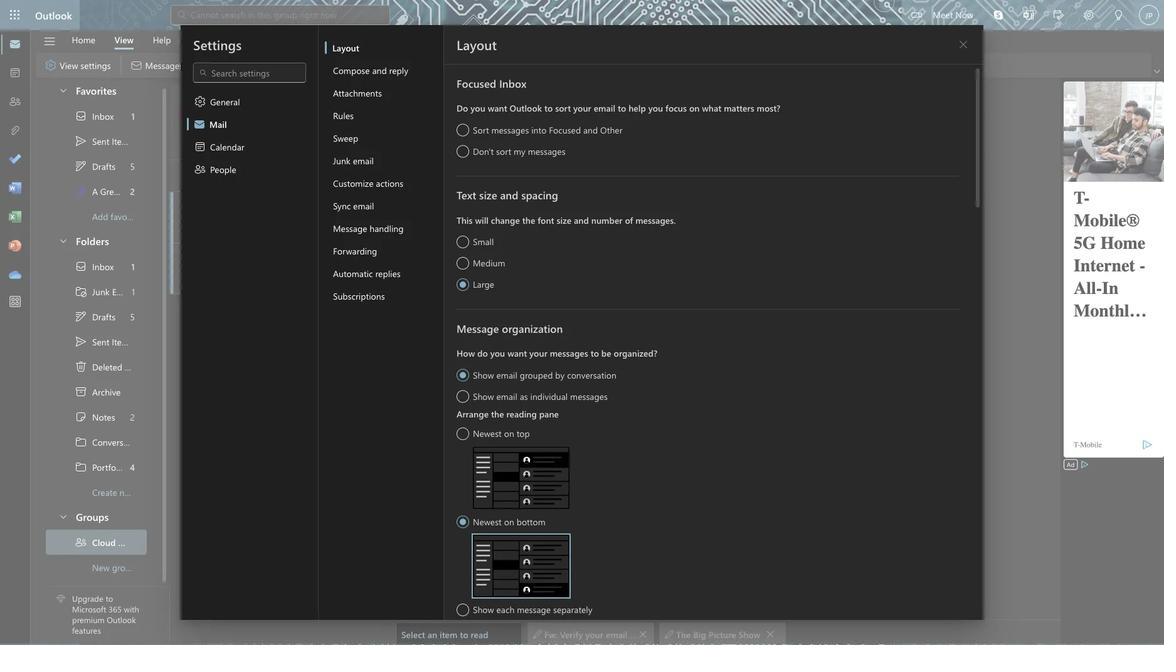 Task type: describe. For each thing, give the bounding box(es) containing it.
excel image
[[9, 211, 21, 224]]

home inside the message list no conversations selected list box
[[273, 211, 297, 222]]

message list no conversations selected list box
[[171, 192, 443, 645]]

tab list containing home
[[62, 30, 181, 50]]

don't sort my messages
[[473, 145, 566, 157]]

and inside option group
[[574, 214, 589, 226]]

0 horizontal spatial focused
[[457, 76, 496, 90]]

new group tree item
[[46, 555, 147, 580]]

text
[[457, 188, 476, 202]]


[[75, 285, 87, 298]]

1 member button
[[213, 115, 250, 125]]

for
[[630, 629, 641, 640]]

1 horizontal spatial ad
[[1067, 460, 1075, 469]]

home button
[[62, 30, 105, 50]]

cloud inside the message list no conversations selected list box
[[249, 262, 273, 273]]

your inside 'option group'
[[573, 102, 591, 114]]

message
[[517, 604, 551, 616]]

view inside  view settings
[[60, 59, 78, 71]]

show inside reading pane 'main content'
[[739, 629, 761, 640]]

 send email
[[216, 135, 276, 147]]

junk inside button
[[333, 155, 351, 166]]

1 vertical spatial sort
[[496, 145, 511, 157]]

mail
[[210, 118, 227, 130]]

to right camera
[[754, 391, 762, 403]]

arrange
[[457, 408, 489, 420]]

 button for favorites
[[52, 78, 73, 101]]

member
[[222, 115, 250, 125]]

0 vertical spatial the
[[522, 214, 535, 226]]

 tree item
[[46, 404, 147, 429]]

and up change
[[500, 188, 519, 202]]

will
[[475, 214, 489, 226]]

t-
[[213, 211, 222, 222]]

text size and spacing
[[457, 188, 558, 202]]

email inside button
[[353, 155, 374, 166]]

 junk email 1
[[75, 285, 135, 298]]

 drafts for 
[[75, 310, 116, 323]]

files image
[[9, 125, 21, 137]]

leave
[[340, 211, 362, 222]]

your left "phone"
[[676, 391, 694, 403]]

to do image
[[9, 154, 21, 166]]

sent inside tree
[[92, 336, 109, 347]]

 notes
[[75, 411, 115, 423]]

new group
[[92, 562, 136, 573]]

select
[[402, 629, 425, 640]]

font
[[538, 214, 554, 226]]

subscriptions button
[[325, 285, 444, 307]]

message for message handling
[[333, 222, 367, 234]]

help
[[153, 34, 171, 45]]

premium
[[72, 615, 105, 626]]

create new folder
[[92, 486, 161, 498]]

email left 'as'
[[497, 391, 517, 402]]

0 horizontal spatial you
[[471, 102, 485, 114]]

supplier
[[672, 629, 705, 640]]

customize actions
[[333, 177, 403, 189]]

show email as individual messages
[[473, 391, 608, 402]]

 tree item
[[46, 379, 147, 404]]

automatic
[[333, 268, 373, 279]]

 drafts for 
[[75, 160, 116, 172]]

folder
[[138, 486, 161, 498]]

the for scan the qr code with your phone camera to download outlook mobile
[[607, 391, 619, 403]]

mobile
[[839, 391, 866, 403]]

settings
[[193, 36, 242, 53]]

email inside 'option group'
[[594, 102, 616, 114]]

 tree item for 
[[46, 254, 147, 279]]

rising
[[365, 211, 389, 222]]

show for show each message separately
[[473, 604, 494, 616]]

 for fw:
[[533, 630, 542, 639]]

messages up don't sort my messages
[[492, 124, 529, 136]]

replies
[[375, 268, 401, 279]]

folders tree item
[[46, 229, 147, 254]]

an
[[428, 629, 437, 640]]

 the big picture show 
[[665, 629, 775, 640]]

now
[[956, 8, 974, 20]]

junk inside  junk email 1
[[92, 286, 110, 297]]

rules
[[333, 109, 354, 121]]

2 for 
[[130, 185, 135, 197]]

 button for the big picture show
[[762, 626, 779, 643]]

is
[[341, 262, 347, 273]]

organization
[[502, 321, 563, 336]]

message organization element
[[457, 344, 960, 646]]

message handling
[[333, 222, 404, 234]]

watchers inside  cloud watchers
[[118, 537, 155, 548]]

settings heading
[[193, 36, 242, 53]]

powerpoint image
[[9, 240, 21, 253]]

word image
[[9, 183, 21, 195]]

 for groups
[[58, 511, 68, 521]]

the inside reading pane 'main content'
[[676, 629, 691, 640]]

arrange the reading pane option group
[[457, 405, 960, 646]]

inbox inside tree
[[92, 261, 114, 272]]

newest for newest on bottom
[[473, 516, 502, 528]]

handling
[[370, 222, 404, 234]]

 cloud watchers
[[75, 536, 155, 549]]

message list section
[[171, 83, 443, 645]]

this will change the font size and number of messages.
[[457, 214, 676, 226]]

inbox inside 'favorites' 'tree'
[[92, 110, 114, 122]]

-
[[334, 211, 337, 222]]

grouped
[[520, 369, 553, 381]]

do you want outlook to sort your email to help you focus on what matters most? option group
[[457, 99, 960, 160]]

 button for groups
[[52, 505, 73, 528]]

2 for 
[[130, 411, 135, 423]]

how do you want your messages to be organized? option group
[[457, 344, 960, 405]]

cloud watchers button
[[213, 98, 290, 115]]

calendar
[[210, 141, 244, 152]]

 archive
[[75, 386, 121, 398]]

ad inside the message list no conversations selected list box
[[335, 200, 343, 208]]

 button
[[304, 127, 329, 155]]

groups
[[76, 510, 109, 523]]

reading
[[507, 408, 537, 420]]

1  tree item from the top
[[46, 128, 147, 153]]

 button
[[37, 31, 62, 52]]

 button inside layout tab panel
[[954, 35, 974, 55]]

forwarding
[[333, 245, 377, 257]]

messages.
[[636, 214, 676, 226]]

drafts for 
[[92, 160, 116, 172]]

0 horizontal spatial 
[[639, 630, 647, 639]]

 sent items inside tree
[[75, 335, 133, 348]]

document containing settings
[[0, 0, 1164, 646]]

 portfolio 4
[[75, 461, 135, 473]]

layout group
[[202, 53, 326, 75]]

 tree item
[[46, 279, 147, 304]]

 for 
[[75, 310, 87, 323]]

cloud inside  cloud watchers
[[92, 537, 116, 548]]

picture
[[709, 629, 736, 640]]

email
[[112, 286, 133, 297]]

 for folders
[[58, 235, 68, 245]]

1 up email
[[131, 261, 135, 272]]

 tree item for 
[[46, 103, 147, 128]]

deleted
[[92, 361, 122, 372]]

dialog containing settings
[[0, 0, 1164, 646]]

large
[[473, 279, 494, 290]]

5 for 
[[130, 311, 135, 322]]

 for  portfolio 4
[[75, 461, 87, 473]]

 inside  the big picture show 
[[766, 630, 775, 639]]

help button
[[143, 30, 180, 50]]

email inside  send email
[[255, 135, 276, 146]]

sync email
[[333, 200, 374, 211]]

view button
[[105, 30, 143, 50]]

 inside 'favorites' 'tree'
[[75, 135, 87, 147]]

and inside button
[[372, 64, 387, 76]]

 tree item
[[46, 178, 147, 204]]

the for arrange the reading pane
[[491, 408, 504, 420]]

onedrive image
[[9, 269, 21, 282]]


[[194, 141, 206, 153]]

your right verify
[[585, 629, 604, 640]]

want inside 'option group'
[[488, 102, 507, 114]]

to inside button
[[460, 629, 468, 640]]

0 horizontal spatial size
[[479, 188, 497, 202]]

show for show email grouped by conversation
[[473, 369, 494, 381]]


[[199, 68, 208, 77]]

into
[[531, 124, 547, 136]]

general
[[210, 96, 240, 107]]

add
[[92, 210, 108, 222]]

message for message organization
[[457, 321, 499, 336]]

on for top
[[504, 428, 514, 439]]

 for favorites
[[58, 85, 68, 95]]

0 vertical spatial sort
[[555, 102, 571, 114]]

sync
[[333, 200, 351, 211]]

qr
[[622, 391, 634, 403]]

individual
[[530, 391, 568, 402]]

 view settings
[[45, 59, 111, 72]]

focused inbox
[[457, 76, 527, 90]]

your inside option group
[[530, 348, 548, 359]]


[[363, 173, 375, 184]]

messages down sort messages into focused and other
[[528, 145, 566, 157]]

 tree item
[[46, 354, 147, 379]]


[[75, 185, 87, 197]]

sync email button
[[325, 194, 444, 217]]

meet
[[933, 8, 953, 20]]

matters
[[724, 102, 755, 114]]

5 for 
[[130, 160, 135, 172]]

customize
[[333, 177, 374, 189]]

this
[[457, 214, 473, 226]]

conversation
[[567, 369, 617, 381]]

home inside button
[[72, 34, 95, 45]]

upgrade
[[72, 593, 103, 604]]


[[912, 10, 922, 20]]

small
[[473, 236, 494, 247]]

attachments
[[333, 87, 382, 98]]

message organization
[[457, 321, 563, 336]]

favorites tree item
[[46, 78, 147, 103]]

items inside 'favorites' 'tree'
[[112, 135, 133, 147]]

favorites
[[76, 83, 116, 96]]

upgrade to microsoft 365 with premium outlook features
[[72, 593, 139, 636]]



Task type: locate. For each thing, give the bounding box(es) containing it.
1 inside 'favorites' 'tree'
[[131, 110, 135, 122]]

 inside message list section
[[216, 135, 228, 147]]

 tree item down  junk email 1
[[46, 304, 147, 329]]

do
[[457, 102, 468, 114]]

1 vertical spatial  sent items
[[75, 335, 133, 348]]

message inside button
[[333, 222, 367, 234]]

2 vertical spatial items
[[125, 361, 146, 372]]

1 vertical spatial home
[[273, 211, 297, 222]]

sort messages into focused and other
[[473, 124, 623, 136]]

people image
[[9, 96, 21, 109]]

outlook banner
[[0, 0, 1164, 30]]

newest down arrange
[[473, 428, 502, 439]]

 inside folders tree item
[[58, 235, 68, 245]]

1 sent from the top
[[92, 135, 109, 147]]

 tree item
[[46, 128, 147, 153], [46, 329, 147, 354]]

1 horizontal spatial want
[[508, 348, 527, 359]]

with right 365
[[124, 604, 139, 615]]

 up 
[[194, 95, 206, 108]]

with for 365
[[124, 604, 139, 615]]

1 vertical spatial the
[[676, 629, 691, 640]]

set your advertising preferences image
[[1080, 460, 1090, 470]]

1 horizontal spatial new
[[230, 262, 247, 273]]

2  tree item from the top
[[46, 254, 147, 279]]

group inside the message list no conversations selected list box
[[314, 262, 338, 273]]

2  inbox from the top
[[75, 260, 114, 273]]

2 horizontal spatial cloud
[[249, 262, 273, 273]]

3  from the top
[[58, 511, 68, 521]]


[[959, 40, 969, 50], [639, 630, 647, 639], [766, 630, 775, 639]]

2  tree item from the top
[[46, 304, 147, 329]]

to right upgrade
[[106, 593, 113, 604]]

calendar image
[[9, 67, 21, 80]]

1  tree item from the top
[[46, 429, 147, 455]]

 deleted items
[[75, 360, 146, 373]]

1  from the top
[[75, 109, 87, 122]]

outlook inside banner
[[35, 8, 72, 22]]

mail image
[[9, 38, 21, 51]]

0 vertical spatial 2
[[130, 185, 135, 197]]

focused up do at the left of page
[[457, 76, 496, 90]]

outlook inside 'option group'
[[510, 102, 542, 114]]

new
[[230, 262, 247, 273], [120, 486, 135, 498]]

cloud inside cloud watchers 1 member
[[216, 98, 244, 113]]

2 vertical spatial  button
[[52, 505, 73, 528]]

1 horizontal spatial 
[[194, 95, 206, 108]]

1 vertical spatial with
[[124, 604, 139, 615]]

drafts up "" tree item
[[92, 160, 116, 172]]

 tree item down folders
[[46, 254, 147, 279]]

2 vertical spatial cloud
[[92, 537, 116, 548]]

0 vertical spatial with
[[657, 391, 674, 403]]

 inside 'favorites' 'tree'
[[75, 160, 87, 172]]

watchers inside the message list no conversations selected list box
[[275, 262, 312, 273]]

1 horizontal spatial you
[[490, 348, 505, 359]]

 left portfolio at the left bottom
[[75, 461, 87, 473]]

junk down sweep
[[333, 155, 351, 166]]

 left folders
[[58, 235, 68, 245]]

1 vertical spatial watchers
[[275, 262, 312, 273]]

add favorite tree item
[[46, 204, 147, 229]]

2  from the top
[[58, 235, 68, 245]]

0 horizontal spatial cloud
[[92, 537, 116, 548]]

tree containing 
[[46, 254, 161, 505]]

4
[[130, 461, 135, 473]]

outlook
[[35, 8, 72, 22], [510, 102, 542, 114], [805, 391, 836, 403], [107, 615, 136, 626]]

watchers up new group
[[118, 537, 155, 548]]

new for create
[[120, 486, 135, 498]]

1 vertical spatial focused
[[549, 124, 581, 136]]

1 vertical spatial 
[[75, 536, 87, 549]]

email up the other
[[594, 102, 616, 114]]

show for show email as individual messages
[[473, 391, 494, 402]]

items up "" tree item
[[112, 135, 133, 147]]

3  button from the top
[[52, 505, 73, 528]]

2  tree item from the top
[[46, 455, 147, 480]]

0 vertical spatial ad
[[335, 200, 343, 208]]

home right 5g
[[273, 211, 297, 222]]

1 vertical spatial  tree item
[[46, 304, 147, 329]]

0 horizontal spatial view
[[60, 59, 78, 71]]

you inside option group
[[490, 348, 505, 359]]

sent up "" tree item
[[92, 135, 109, 147]]

cw
[[185, 107, 201, 120]]

rules button
[[325, 104, 444, 127]]

automatic replies
[[333, 268, 401, 279]]

 tree item
[[46, 153, 147, 178], [46, 304, 147, 329]]

1 5 from the top
[[130, 160, 135, 172]]

watchers left the 12:01
[[275, 262, 312, 273]]

message inside layout tab panel
[[457, 321, 499, 336]]

1 horizontal spatial sort
[[555, 102, 571, 114]]

1 horizontal spatial group
[[314, 262, 338, 273]]

 inside  fw: verify your email for coupa supplier portal
[[533, 630, 542, 639]]

1 vertical spatial drafts
[[92, 311, 116, 322]]

0 horizontal spatial  button
[[639, 626, 647, 643]]

the down t-
[[213, 262, 228, 273]]

365
[[109, 604, 122, 615]]

 sent items up "" tree item
[[75, 135, 133, 147]]

want down focused inbox
[[488, 102, 507, 114]]

0 vertical spatial 
[[45, 59, 57, 72]]

you right do at the left of page
[[471, 102, 485, 114]]

select an item to read button
[[396, 623, 523, 646]]

dialog
[[0, 0, 1164, 646]]

messages down conversation
[[570, 391, 608, 402]]

outlook up  button
[[35, 8, 72, 22]]


[[43, 35, 56, 48]]

 down favorites tree item
[[75, 109, 87, 122]]

1 inside cloud watchers 1 member
[[216, 115, 220, 125]]

view inside button
[[114, 34, 134, 45]]

 inbox for 
[[75, 109, 114, 122]]

 button left supplier
[[639, 626, 647, 643]]

1 horizontal spatial the
[[676, 629, 691, 640]]

5
[[130, 160, 135, 172], [130, 311, 135, 322]]

 inside tree
[[75, 310, 87, 323]]

cloud watchers image
[[178, 98, 208, 129]]

Search settings search field
[[208, 66, 293, 79]]

attachments button
[[325, 82, 444, 104]]

1 2 from the top
[[130, 185, 135, 197]]

size right font
[[557, 214, 572, 226]]

0 vertical spatial 
[[75, 436, 87, 448]]

want inside option group
[[508, 348, 527, 359]]

1 horizontal spatial cloud
[[216, 98, 244, 113]]

2  from the top
[[75, 260, 87, 273]]

new for the
[[230, 262, 247, 273]]

cw button
[[178, 98, 208, 129]]

 for  view settings
[[45, 59, 57, 72]]

download
[[764, 391, 803, 403]]

with right the code
[[657, 391, 674, 403]]

 for 
[[194, 163, 206, 176]]

 drafts up "" tree item
[[75, 160, 116, 172]]

drafts down  junk email 1
[[92, 311, 116, 322]]

 inside tree
[[75, 335, 87, 348]]

layout tab panel
[[444, 25, 984, 646]]

 button for folders
[[52, 229, 73, 252]]

email up the  "button"
[[353, 155, 374, 166]]


[[75, 386, 87, 398]]

more apps image
[[9, 296, 21, 309]]

email left grouped
[[497, 369, 517, 381]]

1 horizontal spatial home
[[273, 211, 297, 222]]

1 vertical spatial  drafts
[[75, 310, 116, 323]]

 inbox inside 'favorites' 'tree'
[[75, 109, 114, 122]]

bottom
[[517, 516, 546, 528]]

 down 
[[45, 59, 57, 72]]

2 horizontal spatial the
[[607, 391, 619, 403]]

outlook link
[[35, 0, 72, 30]]

 tree item
[[46, 429, 147, 455], [46, 455, 147, 480]]

size inside option group
[[557, 214, 572, 226]]

1 vertical spatial 2
[[130, 411, 135, 423]]

junk right 
[[92, 286, 110, 297]]

 button inside the groups tree item
[[52, 505, 73, 528]]

cloud down 5g
[[249, 262, 273, 273]]

2  sent items from the top
[[75, 335, 133, 348]]

size right the text
[[479, 188, 497, 202]]

watchers
[[246, 98, 290, 113], [275, 262, 312, 273], [118, 537, 155, 548]]

0 vertical spatial  button
[[52, 78, 73, 101]]

1 vertical spatial  button
[[52, 229, 73, 252]]

1 vertical spatial 
[[58, 235, 68, 245]]

premium features image
[[56, 595, 65, 604]]

watchers up member
[[246, 98, 290, 113]]

2  drafts from the top
[[75, 310, 116, 323]]

camera
[[723, 391, 751, 403]]

do you want outlook to sort your email to help you focus on what matters most?
[[457, 102, 781, 114]]

newest left bottom
[[473, 516, 502, 528]]

1 horizontal spatial junk
[[333, 155, 351, 166]]

2 up favorite on the top of page
[[130, 185, 135, 197]]

1 horizontal spatial view
[[114, 34, 134, 45]]

your up sort messages into focused and other
[[573, 102, 591, 114]]

 for 
[[194, 95, 206, 108]]

0 vertical spatial message
[[333, 222, 367, 234]]

other
[[600, 124, 623, 136]]

items right the deleted
[[125, 361, 146, 372]]

tree
[[46, 254, 161, 505]]

create
[[92, 486, 117, 498]]

 button
[[52, 78, 73, 101], [52, 229, 73, 252], [52, 505, 73, 528]]

email inside button
[[353, 200, 374, 211]]

 for  cloud watchers
[[75, 536, 87, 549]]

left-rail-appbar navigation
[[3, 30, 28, 290]]

groups tree item
[[46, 505, 147, 530]]

layout inside tab panel
[[457, 36, 497, 53]]

2  tree item from the top
[[46, 329, 147, 354]]

1 vertical spatial 
[[75, 461, 87, 473]]

meet now
[[933, 8, 974, 20]]

layout button
[[325, 36, 444, 59]]

folders
[[76, 234, 109, 247]]

to inside upgrade to microsoft 365 with premium outlook features
[[106, 593, 113, 604]]

 for the
[[665, 630, 674, 639]]

 fw: verify your email for coupa supplier portal
[[533, 629, 731, 640]]

2 5 from the top
[[130, 311, 135, 322]]

 for 
[[75, 160, 87, 172]]

show email grouped by conversation
[[473, 369, 617, 381]]

on for bottom
[[504, 516, 514, 528]]

drafts inside tree
[[92, 311, 116, 322]]

you
[[471, 102, 485, 114], [648, 102, 663, 114], [490, 348, 505, 359]]

0 vertical spatial focused
[[457, 76, 496, 90]]

1 newest from the top
[[473, 428, 502, 439]]

0 horizontal spatial want
[[488, 102, 507, 114]]

on left bottom
[[504, 516, 514, 528]]

 inside "settings" tab list
[[194, 163, 206, 176]]

 inside favorites tree item
[[58, 85, 68, 95]]

ad up -
[[335, 200, 343, 208]]

1
[[131, 110, 135, 122], [216, 115, 220, 125], [131, 261, 135, 272], [132, 286, 135, 297]]

 tree item
[[46, 530, 155, 555]]

layout heading
[[457, 36, 497, 53]]

 tree item
[[46, 103, 147, 128], [46, 254, 147, 279]]

do
[[477, 348, 488, 359]]

0 vertical spatial 
[[58, 85, 68, 95]]

2 horizontal spatial  button
[[954, 35, 974, 55]]

new inside tree item
[[120, 486, 135, 498]]

0 horizontal spatial new
[[120, 486, 135, 498]]

 button inside favorites tree item
[[52, 78, 73, 101]]

 inside the groups tree item
[[58, 511, 68, 521]]

0 vertical spatial sent
[[92, 135, 109, 147]]

0 horizontal spatial the
[[491, 408, 504, 420]]

email right sync
[[353, 200, 374, 211]]

 drafts inside tree
[[75, 310, 116, 323]]

most?
[[757, 102, 781, 114]]

new inside the message list no conversations selected list box
[[230, 262, 247, 273]]

view left settings
[[60, 59, 78, 71]]

email
[[594, 102, 616, 114], [255, 135, 276, 146], [353, 155, 374, 166], [353, 200, 374, 211], [497, 369, 517, 381], [497, 391, 517, 402], [606, 629, 628, 640]]

0 vertical spatial  tree item
[[46, 128, 147, 153]]

0 horizontal spatial home
[[72, 34, 95, 45]]

select an item to read
[[402, 629, 489, 640]]

1  from the top
[[75, 160, 87, 172]]

messages up 'by'
[[550, 348, 588, 359]]

compose
[[333, 64, 370, 76]]

 drafts down  tree item at the left
[[75, 310, 116, 323]]

0 vertical spatial  tree item
[[46, 103, 147, 128]]

with inside upgrade to microsoft 365 with premium outlook features
[[124, 604, 139, 615]]

0 vertical spatial  inbox
[[75, 109, 114, 122]]

2 vertical spatial watchers
[[118, 537, 155, 548]]

you right do
[[490, 348, 505, 359]]

1  from the top
[[75, 436, 87, 448]]

my
[[514, 145, 526, 157]]

items inside  deleted items
[[125, 361, 146, 372]]

1 vertical spatial items
[[112, 336, 133, 347]]

your up grouped
[[530, 348, 548, 359]]

5 inside 'favorites' 'tree'
[[130, 160, 135, 172]]

message handling button
[[325, 217, 444, 240]]

behind
[[416, 211, 443, 222]]

email inside reading pane 'main content'
[[606, 629, 628, 640]]

5 up "" tree item
[[130, 160, 135, 172]]

email left for
[[606, 629, 628, 640]]

separately
[[553, 604, 593, 616]]

application containing settings
[[0, 0, 1164, 646]]


[[75, 135, 87, 147], [216, 135, 228, 147], [75, 335, 87, 348]]

1  from the top
[[58, 85, 68, 95]]

0 vertical spatial watchers
[[246, 98, 290, 113]]

2
[[130, 185, 135, 197], [130, 411, 135, 423]]

subscriptions
[[333, 290, 385, 302]]

show up arrange
[[473, 391, 494, 402]]

1 vertical spatial new
[[120, 486, 135, 498]]

cloud up 1 member popup button
[[216, 98, 244, 113]]

sent
[[92, 135, 109, 147], [92, 336, 109, 347]]

group
[[314, 262, 338, 273], [112, 562, 136, 573]]

1 vertical spatial  inbox
[[75, 260, 114, 273]]

1 vertical spatial group
[[112, 562, 136, 573]]

0 horizontal spatial 
[[533, 630, 542, 639]]

spacing
[[521, 188, 558, 202]]

watchers inside cloud watchers 1 member
[[246, 98, 290, 113]]


[[75, 436, 87, 448], [75, 461, 87, 473]]

newest on top
[[473, 428, 530, 439]]

 tree item down favorites
[[46, 103, 147, 128]]

inbox inside layout tab panel
[[499, 76, 527, 90]]

don't
[[473, 145, 494, 157]]

 tree item down  notes
[[46, 429, 147, 455]]

on left what
[[689, 102, 700, 114]]

1 horizontal spatial 
[[665, 630, 674, 639]]

 drafts
[[75, 160, 116, 172], [75, 310, 116, 323]]

 sent items up the deleted
[[75, 335, 133, 348]]

 tree item for 
[[46, 153, 147, 178]]

 left supplier
[[639, 630, 647, 639]]

1 vertical spatial sent
[[92, 336, 109, 347]]

 down groups
[[75, 536, 87, 549]]

1 horizontal spatial size
[[557, 214, 572, 226]]

 down now
[[959, 40, 969, 50]]

 inside  the big picture show 
[[665, 630, 674, 639]]

group right "new" at the bottom of the page
[[112, 562, 136, 573]]

sort left my
[[496, 145, 511, 157]]

1 vertical spatial 
[[75, 260, 87, 273]]

outlook left "mobile"
[[805, 391, 836, 403]]

5 inside tree
[[130, 311, 135, 322]]

2  from the left
[[665, 630, 674, 639]]

0 horizontal spatial 
[[45, 59, 57, 72]]

 inside  tree item
[[75, 536, 87, 549]]

layout
[[457, 36, 497, 53], [332, 42, 359, 53]]

0 vertical spatial cloud
[[216, 98, 244, 113]]

portfolio
[[92, 461, 126, 473]]

 up 
[[75, 160, 87, 172]]

the up newest on top
[[491, 408, 504, 420]]

tab list
[[62, 30, 181, 50]]

help
[[629, 102, 646, 114]]

layout inside button
[[332, 42, 359, 53]]

outlook right premium
[[107, 615, 136, 626]]

1 vertical spatial junk
[[92, 286, 110, 297]]

 inside tree
[[75, 260, 87, 273]]

1 vertical spatial view
[[60, 59, 78, 71]]

the inside reading pane 'main content'
[[607, 391, 619, 403]]

drafts inside 'favorites' 'tree'
[[92, 160, 116, 172]]

 for 
[[75, 109, 87, 122]]

newest for newest on top
[[473, 428, 502, 439]]

1 vertical spatial size
[[557, 214, 572, 226]]

document
[[0, 0, 1164, 646]]

show down do
[[473, 369, 494, 381]]

on left top
[[504, 428, 514, 439]]

items up  deleted items
[[112, 336, 133, 347]]

1 inside  junk email 1
[[132, 286, 135, 297]]

outlook inside upgrade to microsoft 365 with premium outlook features
[[107, 615, 136, 626]]

inbox inside message list section
[[215, 170, 240, 184]]

1  drafts from the top
[[75, 160, 116, 172]]

application
[[0, 0, 1164, 646]]

item
[[440, 629, 458, 640]]

0 vertical spatial 5
[[130, 160, 135, 172]]


[[193, 118, 206, 130]]

1 horizontal spatial 
[[766, 630, 775, 639]]

sort up sort messages into focused and other
[[555, 102, 571, 114]]

to inside option group
[[591, 348, 599, 359]]

 left fw:
[[533, 630, 542, 639]]

2 newest from the top
[[473, 516, 502, 528]]

to left the help
[[618, 102, 626, 114]]

2 2 from the top
[[130, 411, 135, 423]]

 inbox down favorites tree item
[[75, 109, 114, 122]]

1  tree item from the top
[[46, 103, 147, 128]]

internet
[[300, 211, 331, 222]]

1  from the left
[[533, 630, 542, 639]]

0 horizontal spatial with
[[124, 604, 139, 615]]

junk email
[[333, 155, 374, 166]]

0 vertical spatial the
[[213, 262, 228, 273]]

12:01
[[333, 263, 349, 273]]

group inside tree item
[[112, 562, 136, 573]]

 drafts inside 'favorites' 'tree'
[[75, 160, 116, 172]]

on inside do you want outlook to sort your email to help you focus on what matters most? 'option group'
[[689, 102, 700, 114]]

2 vertical spatial 
[[58, 511, 68, 521]]

home
[[72, 34, 95, 45], [273, 211, 297, 222]]

 inside layout tab panel
[[959, 40, 969, 50]]

rates
[[391, 211, 413, 222]]

 calendar
[[194, 141, 244, 153]]

1  button from the top
[[52, 78, 73, 101]]

people
[[210, 163, 236, 175]]

2 inside  tree item
[[130, 411, 135, 423]]

message up do
[[457, 321, 499, 336]]

reading pane main content
[[391, 78, 1061, 646]]

and inside do you want outlook to sort your email to help you focus on what matters most? 'option group'
[[583, 124, 598, 136]]

the inside list box
[[213, 262, 228, 273]]

create new folder tree item
[[46, 480, 161, 505]]

sent inside 'favorites' 'tree'
[[92, 135, 109, 147]]

 tree item up create
[[46, 455, 147, 480]]

to left be
[[591, 348, 599, 359]]

1 drafts from the top
[[92, 160, 116, 172]]

 up  at the bottom left of page
[[75, 335, 87, 348]]

 sent items inside 'favorites' 'tree'
[[75, 135, 133, 147]]

pane
[[539, 408, 559, 420]]

focused
[[457, 76, 496, 90], [549, 124, 581, 136]]

0 vertical spatial on
[[689, 102, 700, 114]]

1  inbox from the top
[[75, 109, 114, 122]]

2  from the top
[[75, 310, 87, 323]]

1  tree item from the top
[[46, 153, 147, 178]]

1 vertical spatial 5
[[130, 311, 135, 322]]

5 down email
[[130, 311, 135, 322]]

 down 
[[194, 163, 206, 176]]

to up sort messages into focused and other
[[545, 102, 553, 114]]

 down mail
[[216, 135, 228, 147]]

show right picture
[[739, 629, 761, 640]]


[[533, 630, 542, 639], [665, 630, 674, 639]]

this will change the font size and number of messages. option group
[[457, 211, 960, 293]]

show inside arrange the reading pane option group
[[473, 604, 494, 616]]

0 vertical spatial want
[[488, 102, 507, 114]]

1 horizontal spatial  button
[[762, 626, 779, 643]]

home up  view settings
[[72, 34, 95, 45]]

verify
[[560, 629, 583, 640]]

drafts for 
[[92, 311, 116, 322]]

 button
[[360, 169, 378, 187]]

 tree item up 
[[46, 153, 147, 178]]

1 vertical spatial on
[[504, 428, 514, 439]]

0 vertical spatial  drafts
[[75, 160, 116, 172]]

1 vertical spatial 
[[75, 310, 87, 323]]

 button down now
[[954, 35, 974, 55]]

settings tab list
[[181, 25, 319, 620]]

with inside reading pane 'main content'
[[657, 391, 674, 403]]

 button inside folders tree item
[[52, 229, 73, 252]]

outlook inside reading pane 'main content'
[[805, 391, 836, 403]]

0 vertical spatial drafts
[[92, 160, 116, 172]]

0 vertical spatial home
[[72, 34, 95, 45]]

with for code
[[657, 391, 674, 403]]

forwarding button
[[325, 240, 444, 262]]

focused inside do you want outlook to sort your email to help you focus on what matters most? 'option group'
[[549, 124, 581, 136]]

 button for fw: verify your email for coupa supplier portal
[[639, 626, 647, 643]]

1  sent items from the top
[[75, 135, 133, 147]]

2 horizontal spatial 
[[959, 40, 969, 50]]

1 vertical spatial want
[[508, 348, 527, 359]]

compose and reply
[[333, 64, 408, 76]]

 tree item for 
[[46, 304, 147, 329]]

0 horizontal spatial ad
[[335, 200, 343, 208]]

and left reply
[[372, 64, 387, 76]]

arrange the reading pane
[[457, 408, 559, 420]]

group left is
[[314, 262, 338, 273]]

2 horizontal spatial you
[[648, 102, 663, 114]]

size
[[479, 188, 497, 202], [557, 214, 572, 226]]

the inside message organization element
[[491, 408, 504, 420]]

focused right into at the left top
[[549, 124, 581, 136]]

1 vertical spatial message
[[457, 321, 499, 336]]

1 vertical spatial cloud
[[249, 262, 273, 273]]

2 inside "" tree item
[[130, 185, 135, 197]]

view left help
[[114, 34, 134, 45]]

 for 
[[75, 260, 87, 273]]

0 horizontal spatial group
[[112, 562, 136, 573]]

you right the help
[[648, 102, 663, 114]]

mobile®
[[222, 211, 257, 222]]

want down message organization
[[508, 348, 527, 359]]

 inbox for 
[[75, 260, 114, 273]]

1 horizontal spatial layout
[[457, 36, 497, 53]]

2  from the top
[[75, 461, 87, 473]]

0 vertical spatial items
[[112, 135, 133, 147]]

new
[[92, 562, 110, 573]]

t-mobile® 5g home internet - leave rising rates behind
[[213, 211, 443, 222]]

0 horizontal spatial sort
[[496, 145, 511, 157]]

 inside 'favorites' 'tree'
[[75, 109, 87, 122]]

1 horizontal spatial message
[[457, 321, 499, 336]]

 down 
[[75, 310, 87, 323]]

2 sent from the top
[[92, 336, 109, 347]]

 inbox down folders tree item
[[75, 260, 114, 273]]

 for 
[[75, 436, 87, 448]]

 inside "settings" tab list
[[194, 95, 206, 108]]

0 vertical spatial  sent items
[[75, 135, 133, 147]]

 inbox inside tree
[[75, 260, 114, 273]]

favorites tree
[[46, 73, 147, 229]]

 button down  view settings
[[52, 78, 73, 101]]

2  button from the top
[[52, 229, 73, 252]]

2 drafts from the top
[[92, 311, 116, 322]]

cloud watchers 1 member
[[216, 98, 290, 125]]

 button left folders
[[52, 229, 73, 252]]



Task type: vqa. For each thing, say whether or not it's contained in the screenshot.
Rules on the top of page
yes



